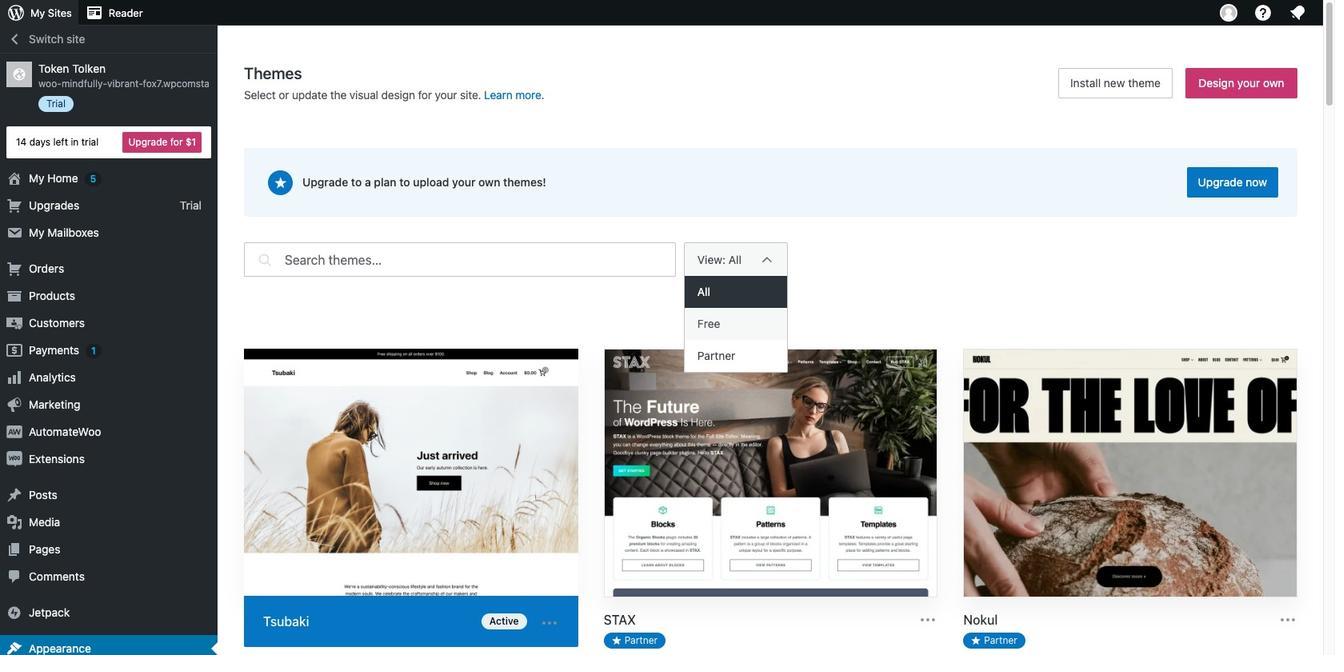 Task type: locate. For each thing, give the bounding box(es) containing it.
learn more link
[[484, 88, 541, 102]]

None search field
[[244, 239, 676, 281]]

mailboxes
[[47, 226, 99, 239]]

2 vertical spatial my
[[29, 226, 44, 239]]

themes!
[[503, 175, 546, 189]]

upgrade now link
[[1187, 167, 1279, 198]]

0 horizontal spatial trial
[[46, 98, 66, 110]]

payments
[[29, 343, 79, 357]]

design your own
[[1199, 76, 1285, 90]]

upgrade left for $1 at the left top of page
[[128, 136, 168, 148]]

your right upload
[[452, 175, 476, 189]]

your
[[1238, 76, 1261, 90], [435, 88, 457, 102], [452, 175, 476, 189]]

design
[[381, 88, 415, 102]]

0 horizontal spatial upgrade
[[128, 136, 168, 148]]

0 vertical spatial trial
[[46, 98, 66, 110]]

nokul
[[964, 613, 998, 627]]

trial down woo-
[[46, 98, 66, 110]]

left
[[53, 136, 68, 148]]

switch site
[[29, 32, 85, 46]]

img image left automatewoo
[[6, 424, 22, 440]]

my inside my sites link
[[30, 6, 45, 19]]

your right design
[[1238, 76, 1261, 90]]

partner button for nokul
[[964, 633, 1026, 649]]

upgrade for $1 button
[[123, 132, 202, 153]]

learn more
[[484, 88, 541, 102]]

the
[[330, 88, 347, 102]]

extensions
[[29, 452, 85, 466]]

my left sites
[[30, 6, 45, 19]]

upgrade now
[[1198, 175, 1268, 189]]

all right view:
[[729, 252, 742, 266]]

install
[[1071, 76, 1101, 90]]

3 img image from the top
[[6, 451, 22, 467]]

0 vertical spatial my
[[30, 6, 45, 19]]

analytics
[[29, 371, 76, 384]]

img image for automatewoo
[[6, 424, 22, 440]]

design your own button
[[1186, 68, 1298, 98]]

1 vertical spatial upgrade
[[302, 175, 348, 189]]

partner down free
[[698, 349, 736, 363]]

woo-
[[38, 78, 62, 90]]

img image inside automatewoo 'link'
[[6, 424, 22, 440]]

img image for extensions
[[6, 451, 22, 467]]

own inside button
[[1264, 76, 1285, 90]]

Search search field
[[285, 243, 675, 276]]

0 vertical spatial all
[[729, 252, 742, 266]]

plan
[[374, 175, 397, 189]]

to left "a"
[[351, 175, 362, 189]]

to
[[351, 175, 362, 189], [400, 175, 410, 189]]

own left themes!
[[479, 175, 501, 189]]

.
[[541, 88, 545, 102]]

partner button down stax
[[604, 633, 666, 649]]

comments
[[29, 570, 85, 583]]

all up free
[[698, 285, 711, 298]]

partner down stax
[[625, 635, 658, 647]]

upgrade
[[128, 136, 168, 148], [302, 175, 348, 189]]

my mailboxes
[[29, 226, 99, 239]]

home
[[47, 171, 78, 185]]

pages
[[29, 543, 60, 556]]

to right the plan
[[400, 175, 410, 189]]

my for my sites
[[30, 6, 45, 19]]

own right design
[[1264, 76, 1285, 90]]

1 partner button from the left
[[604, 633, 666, 649]]

upgrade to a plan to upload your own themes!
[[302, 175, 546, 189]]

0 horizontal spatial own
[[479, 175, 501, 189]]

all
[[729, 252, 742, 266], [698, 285, 711, 298]]

marketing
[[29, 398, 80, 411]]

5
[[90, 173, 96, 185]]

my profile image
[[1220, 4, 1238, 22]]

1 horizontal spatial own
[[1264, 76, 1285, 90]]

0 horizontal spatial to
[[351, 175, 362, 189]]

upgrades
[[29, 198, 79, 212]]

customers
[[29, 316, 85, 330]]

2 to from the left
[[400, 175, 410, 189]]

0 vertical spatial own
[[1264, 76, 1285, 90]]

own
[[1264, 76, 1285, 90], [479, 175, 501, 189]]

reader link
[[78, 0, 149, 26]]

1 horizontal spatial trial
[[180, 198, 202, 212]]

1 img image from the top
[[6, 342, 22, 359]]

img image left jetpack
[[6, 605, 22, 621]]

0 horizontal spatial partner button
[[604, 633, 666, 649]]

upgrade for upgrade to a plan to upload your own themes!
[[302, 175, 348, 189]]

analytics link
[[0, 364, 218, 391]]

partner button for stax
[[604, 633, 666, 649]]

0 vertical spatial upgrade
[[128, 136, 168, 148]]

partner button
[[604, 633, 666, 649], [964, 633, 1026, 649]]

img image
[[6, 342, 22, 359], [6, 424, 22, 440], [6, 451, 22, 467], [6, 605, 22, 621]]

img image left extensions
[[6, 451, 22, 467]]

img image left payments
[[6, 342, 22, 359]]

token
[[38, 62, 69, 75]]

new
[[1104, 76, 1126, 90]]

0 horizontal spatial all
[[698, 285, 711, 298]]

mindfully-
[[62, 78, 107, 90]]

1 horizontal spatial partner
[[698, 349, 736, 363]]

1 horizontal spatial upgrade
[[302, 175, 348, 189]]

4 img image from the top
[[6, 605, 22, 621]]

site
[[67, 32, 85, 46]]

my down upgrades
[[29, 226, 44, 239]]

partner down nokul
[[985, 635, 1018, 647]]

1 horizontal spatial to
[[400, 175, 410, 189]]

visual
[[350, 88, 378, 102]]

1 vertical spatial all
[[698, 285, 711, 298]]

my inside my mailboxes link
[[29, 226, 44, 239]]

img image inside 'jetpack' link
[[6, 605, 22, 621]]

trial
[[46, 98, 66, 110], [180, 198, 202, 212]]

trial down for $1 at the left top of page
[[180, 198, 202, 212]]

partner for stax
[[625, 635, 658, 647]]

upgrade left "a"
[[302, 175, 348, 189]]

0 horizontal spatial partner
[[625, 635, 658, 647]]

1 horizontal spatial partner button
[[964, 633, 1026, 649]]

free
[[698, 317, 721, 331]]

1 vertical spatial my
[[29, 171, 44, 185]]

img image for jetpack
[[6, 605, 22, 621]]

img image inside extensions link
[[6, 451, 22, 467]]

install new theme
[[1071, 76, 1161, 90]]

upgrade inside button
[[128, 136, 168, 148]]

trial inside token tolken woo-mindfully-vibrant-fox7.wpcomstaging.com trial
[[46, 98, 66, 110]]

2 img image from the top
[[6, 424, 22, 440]]

partner button down nokul
[[964, 633, 1026, 649]]

tsubaki
[[263, 615, 309, 629]]

partner
[[698, 349, 736, 363], [625, 635, 658, 647], [985, 635, 1018, 647]]

jetpack
[[29, 606, 70, 619]]

2 horizontal spatial partner
[[985, 635, 1018, 647]]

for
[[418, 88, 432, 102]]

your right for
[[435, 88, 457, 102]]

2 partner button from the left
[[964, 633, 1026, 649]]

my
[[30, 6, 45, 19], [29, 171, 44, 185], [29, 226, 44, 239]]

my left home
[[29, 171, 44, 185]]



Task type: describe. For each thing, give the bounding box(es) containing it.
posts link
[[0, 482, 218, 509]]

sites
[[48, 6, 72, 19]]

media link
[[0, 509, 218, 536]]

orders
[[29, 262, 64, 275]]

1 horizontal spatial all
[[729, 252, 742, 266]]

more options for theme stax image
[[919, 611, 938, 630]]

install new theme link
[[1059, 68, 1173, 98]]

themes
[[244, 64, 302, 82]]

select
[[244, 88, 276, 102]]

img image for payments
[[6, 342, 22, 359]]

theme
[[1129, 76, 1161, 90]]

design
[[1199, 76, 1235, 90]]

products link
[[0, 282, 218, 310]]

upload
[[413, 175, 449, 189]]

site.
[[460, 88, 481, 102]]

more options for theme tsubaki image
[[540, 614, 559, 633]]

appearance
[[29, 642, 91, 655]]

view: all list box
[[684, 276, 788, 373]]

all inside list box
[[698, 285, 711, 298]]

view: all
[[698, 252, 742, 266]]

automatewoo link
[[0, 419, 218, 446]]

nokul is a tasty block wordpress theme that will help your pastries and doughs take center stage and get the attention they deserve. thanks to nokul's seamless design, your website visitors will enjoy adding your products to cart and will keep coming back. image
[[965, 350, 1297, 612]]

tsubaki puts the spotlight on your products and your customers.  this theme leverages woocommerce to provide you with intuitive product navigation and the patterns you need to master digital merchandising. image
[[244, 349, 578, 599]]

14
[[16, 136, 27, 148]]

update
[[292, 88, 327, 102]]

partner link
[[685, 340, 787, 372]]

more options for theme nokul image
[[1279, 611, 1298, 630]]

partner inside "link"
[[698, 349, 736, 363]]

automatewoo
[[29, 425, 101, 439]]

fox7.wpcomstaging.com
[[143, 78, 251, 90]]

reader
[[109, 6, 143, 19]]

help image
[[1254, 3, 1273, 22]]

appearance link
[[0, 635, 218, 655]]

products
[[29, 289, 75, 302]]

days
[[29, 136, 50, 148]]

1 vertical spatial own
[[479, 175, 501, 189]]

in trial
[[71, 136, 99, 148]]

jetpack link
[[0, 599, 218, 627]]

my home
[[29, 171, 78, 185]]

my for my home
[[29, 171, 44, 185]]

all link
[[685, 276, 787, 308]]

open search image
[[255, 239, 275, 281]]

stax
[[604, 613, 636, 627]]

customers link
[[0, 310, 218, 337]]

1
[[91, 345, 96, 357]]

a
[[365, 175, 371, 189]]

your inside themes select or update the visual design for your site. learn more .
[[435, 88, 457, 102]]

14 days left in trial
[[16, 136, 99, 148]]

active
[[490, 615, 519, 627]]

free link
[[685, 308, 787, 340]]

token tolken woo-mindfully-vibrant-fox7.wpcomstaging.com trial
[[38, 62, 251, 110]]

upgrade for $1
[[128, 136, 196, 148]]

switch
[[29, 32, 64, 46]]

comments link
[[0, 563, 218, 591]]

pages link
[[0, 536, 218, 563]]

my for my mailboxes
[[29, 226, 44, 239]]

1 to from the left
[[351, 175, 362, 189]]

themes select or update the visual design for your site. learn more .
[[244, 64, 545, 102]]

my sites
[[30, 6, 72, 19]]

marketing link
[[0, 391, 218, 419]]

upgrade for upgrade for $1
[[128, 136, 168, 148]]

stax is a premium block theme for the wordpress full-site editor. the design is clean, versatile, and totally customizable. additionally, the setup wizard provides a super simple installation process — so your site will appear exactly as the demo within moments of activation. image
[[605, 350, 937, 599]]

media
[[29, 515, 60, 529]]

my mailboxes link
[[0, 219, 218, 246]]

extensions link
[[0, 446, 218, 473]]

vibrant-
[[107, 78, 143, 90]]

orders link
[[0, 255, 218, 282]]

partner for nokul
[[985, 635, 1018, 647]]

switch site button
[[0, 26, 218, 53]]

view:
[[698, 252, 726, 266]]

manage your notifications image
[[1288, 3, 1308, 22]]

for $1
[[170, 136, 196, 148]]

1 vertical spatial trial
[[180, 198, 202, 212]]

your inside button
[[1238, 76, 1261, 90]]

posts
[[29, 488, 57, 502]]

tolken
[[72, 62, 106, 75]]

my sites link
[[0, 0, 78, 26]]

or
[[279, 88, 289, 102]]



Task type: vqa. For each thing, say whether or not it's contained in the screenshot.


